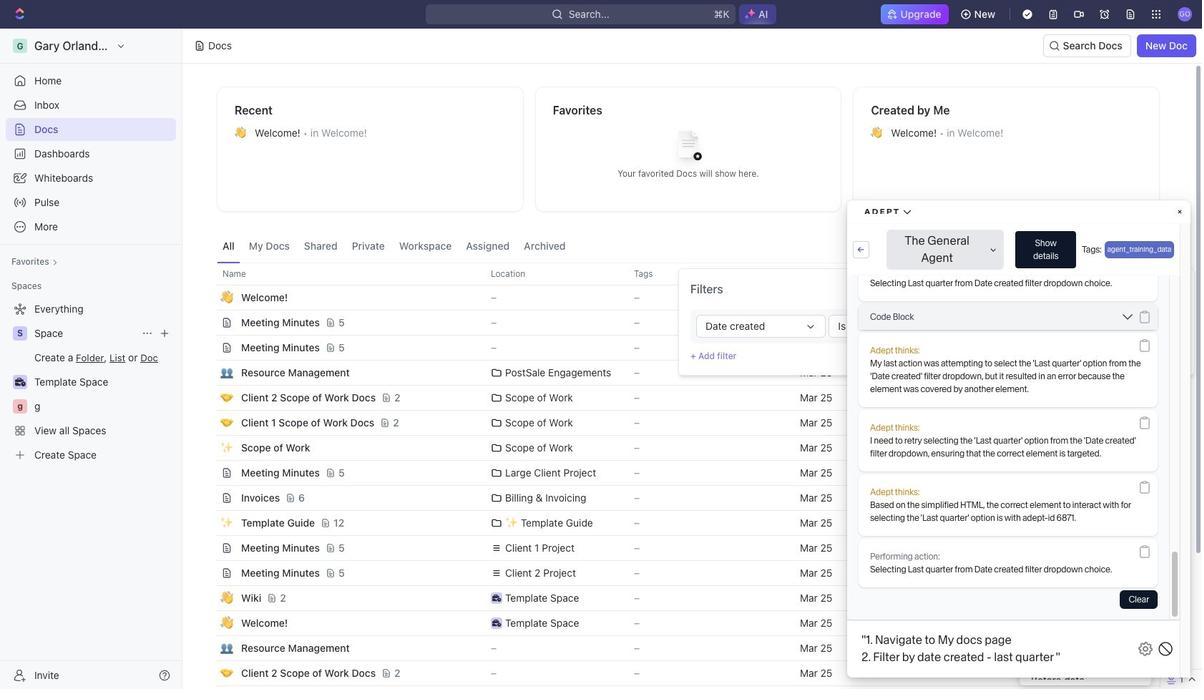 Task type: locate. For each thing, give the bounding box(es) containing it.
cell
[[201, 286, 217, 310], [201, 311, 217, 335], [201, 336, 217, 360], [1020, 336, 1135, 360], [201, 361, 217, 385], [201, 386, 217, 410], [201, 411, 217, 435], [1020, 411, 1135, 435], [201, 436, 217, 460], [1135, 436, 1160, 460], [201, 461, 217, 485], [201, 486, 217, 510], [201, 511, 217, 535], [1135, 511, 1160, 535], [201, 536, 217, 560], [1020, 536, 1135, 560], [201, 561, 217, 585], [1135, 561, 1160, 585], [201, 586, 217, 610], [906, 586, 1020, 610], [1020, 586, 1135, 610], [201, 611, 217, 635], [201, 636, 217, 661], [1020, 636, 1135, 661], [201, 661, 217, 686], [791, 686, 906, 689], [906, 686, 1020, 689], [1020, 686, 1135, 689], [1135, 686, 1160, 689]]

0 vertical spatial business time image
[[492, 595, 501, 602]]

tab list
[[217, 229, 571, 263]]

column header
[[201, 263, 217, 286]]

table
[[201, 263, 1160, 689]]

business time image
[[492, 595, 501, 602], [492, 620, 501, 627]]

1 vertical spatial business time image
[[492, 620, 501, 627]]

1 business time image from the top
[[492, 595, 501, 602]]

row
[[201, 263, 1160, 286], [201, 285, 1160, 311], [201, 310, 1160, 336], [201, 335, 1160, 361], [201, 360, 1160, 386], [201, 385, 1160, 411], [201, 410, 1160, 436], [201, 435, 1160, 461], [201, 460, 1160, 486], [201, 485, 1160, 511], [201, 510, 1160, 536], [201, 535, 1160, 561], [201, 560, 1160, 586], [201, 585, 1160, 611], [201, 610, 1160, 636], [201, 635, 1160, 661], [201, 661, 1160, 686], [217, 686, 1160, 689]]

sidebar navigation
[[0, 29, 182, 689]]



Task type: describe. For each thing, give the bounding box(es) containing it.
Search... text field
[[1048, 315, 1136, 336]]

no favorited docs image
[[660, 119, 717, 176]]

2 business time image from the top
[[492, 620, 501, 627]]

space, , element
[[13, 326, 27, 341]]



Task type: vqa. For each thing, say whether or not it's contained in the screenshot.
Search... text field
yes



